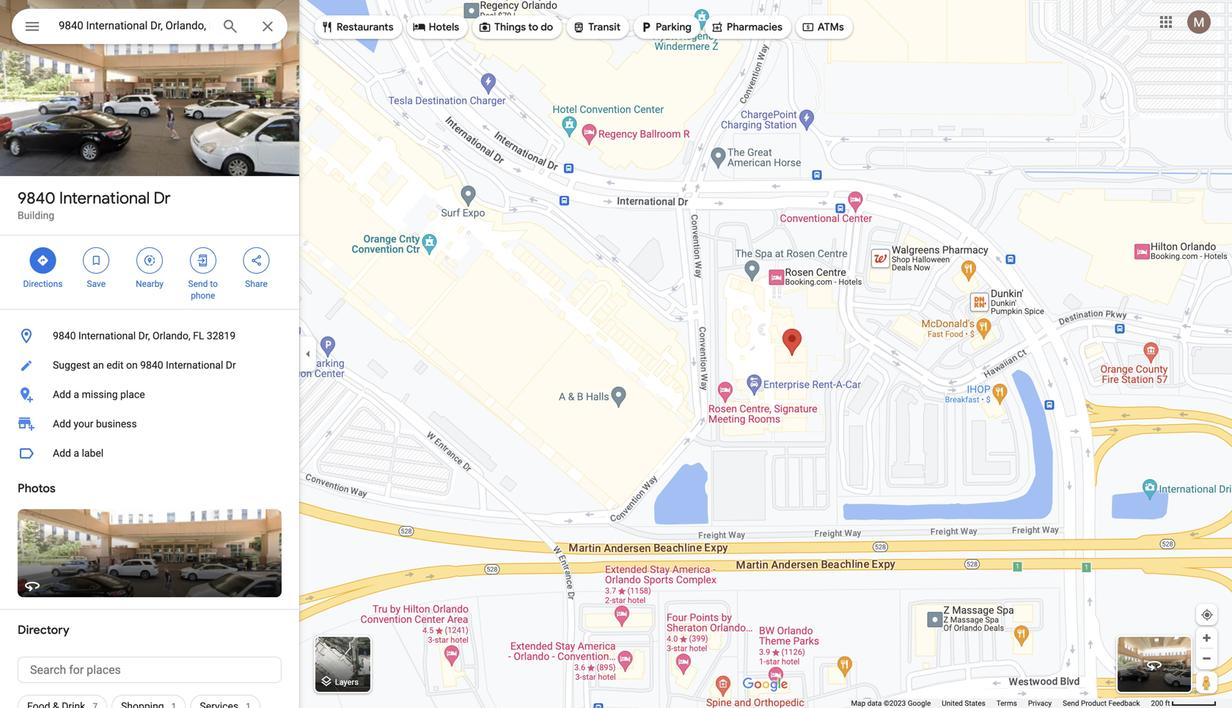 Task type: locate. For each thing, give the bounding box(es) containing it.
9840 up building
[[18, 188, 55, 208]]

zoom out image
[[1202, 653, 1213, 664]]

 hotels
[[413, 19, 459, 35]]

add down suggest
[[53, 389, 71, 401]]

1 horizontal spatial send
[[1063, 699, 1080, 708]]

parking
[[656, 21, 692, 34]]

1 vertical spatial international
[[78, 330, 136, 342]]

send up "phone"
[[188, 279, 208, 289]]

0 vertical spatial add
[[53, 389, 71, 401]]

international up edit
[[78, 330, 136, 342]]

0 vertical spatial send
[[188, 279, 208, 289]]

1 vertical spatial 9840
[[53, 330, 76, 342]]

None text field
[[18, 657, 282, 683]]

1 a from the top
[[74, 389, 79, 401]]

footer inside google maps element
[[852, 699, 1152, 708]]

send inside button
[[1063, 699, 1080, 708]]

footer containing map data ©2023 google
[[852, 699, 1152, 708]]

layers
[[335, 678, 359, 687]]

a
[[74, 389, 79, 401], [74, 447, 79, 459]]

2 add from the top
[[53, 418, 71, 430]]

suggest an edit on 9840 international dr button
[[0, 351, 299, 380]]

2 a from the top
[[74, 447, 79, 459]]

1 horizontal spatial to
[[529, 21, 539, 34]]


[[36, 252, 49, 269]]

0 horizontal spatial send
[[188, 279, 208, 289]]

add for add a label
[[53, 447, 71, 459]]

0 vertical spatial international
[[59, 188, 150, 208]]

1 add from the top
[[53, 389, 71, 401]]

 transit
[[573, 19, 621, 35]]

add a missing place button
[[0, 380, 299, 409]]

send left product
[[1063, 699, 1080, 708]]

2 vertical spatial 9840
[[140, 359, 163, 371]]

international inside the 9840 international dr building
[[59, 188, 150, 208]]

9840 International Dr, Orlando, FL 32819 field
[[12, 9, 288, 44]]

9840 up suggest
[[53, 330, 76, 342]]

0 vertical spatial a
[[74, 389, 79, 401]]

to inside send to phone
[[210, 279, 218, 289]]


[[573, 19, 586, 35]]

1 horizontal spatial dr
[[226, 359, 236, 371]]


[[802, 19, 815, 35]]

an
[[93, 359, 104, 371]]

your
[[74, 418, 93, 430]]

0 vertical spatial 9840
[[18, 188, 55, 208]]

add left label
[[53, 447, 71, 459]]

a left label
[[74, 447, 79, 459]]

atms
[[818, 21, 845, 34]]

hotels
[[429, 21, 459, 34]]

send inside send to phone
[[188, 279, 208, 289]]

1 vertical spatial a
[[74, 447, 79, 459]]

building
[[18, 210, 54, 222]]

0 horizontal spatial to
[[210, 279, 218, 289]]

2 vertical spatial add
[[53, 447, 71, 459]]

feedback
[[1109, 699, 1141, 708]]

200 ft
[[1152, 699, 1171, 708]]

a for label
[[74, 447, 79, 459]]

international down fl at the left of the page
[[166, 359, 223, 371]]

international
[[59, 188, 150, 208], [78, 330, 136, 342], [166, 359, 223, 371]]

send
[[188, 279, 208, 289], [1063, 699, 1080, 708]]

 restaurants
[[321, 19, 394, 35]]

united
[[942, 699, 964, 708]]

footer
[[852, 699, 1152, 708]]

orlando,
[[153, 330, 191, 342]]

privacy
[[1029, 699, 1052, 708]]

0 vertical spatial dr
[[154, 188, 171, 208]]

0 vertical spatial to
[[529, 21, 539, 34]]


[[413, 19, 426, 35]]

nearby
[[136, 279, 164, 289]]

9840 right the on
[[140, 359, 163, 371]]

add a label
[[53, 447, 104, 459]]

9840 inside button
[[140, 359, 163, 371]]

to left do
[[529, 21, 539, 34]]

international inside button
[[78, 330, 136, 342]]

data
[[868, 699, 882, 708]]

1 vertical spatial add
[[53, 418, 71, 430]]

a left missing
[[74, 389, 79, 401]]

9840 inside button
[[53, 330, 76, 342]]

united states button
[[942, 699, 986, 708]]

add
[[53, 389, 71, 401], [53, 418, 71, 430], [53, 447, 71, 459]]

3 add from the top
[[53, 447, 71, 459]]

9840 international dr building
[[18, 188, 171, 222]]


[[143, 252, 156, 269]]

©2023
[[884, 699, 907, 708]]

save
[[87, 279, 106, 289]]

1 vertical spatial dr
[[226, 359, 236, 371]]

send for send to phone
[[188, 279, 208, 289]]

show street view coverage image
[[1197, 671, 1218, 693]]

international up the ''
[[59, 188, 150, 208]]

street view image
[[1146, 656, 1164, 674]]

2 vertical spatial international
[[166, 359, 223, 371]]

dr up ""
[[154, 188, 171, 208]]

None field
[[59, 17, 210, 34]]

9840 inside the 9840 international dr building
[[18, 188, 55, 208]]

to
[[529, 21, 539, 34], [210, 279, 218, 289]]

directions
[[23, 279, 63, 289]]

9840
[[18, 188, 55, 208], [53, 330, 76, 342], [140, 359, 163, 371]]

add left your
[[53, 418, 71, 430]]

dr
[[154, 188, 171, 208], [226, 359, 236, 371]]

to inside  things to do
[[529, 21, 539, 34]]

google
[[908, 699, 931, 708]]

1 vertical spatial to
[[210, 279, 218, 289]]

terms button
[[997, 699, 1018, 708]]

add your business
[[53, 418, 137, 430]]

dr down 32819
[[226, 359, 236, 371]]

to up "phone"
[[210, 279, 218, 289]]

0 horizontal spatial dr
[[154, 188, 171, 208]]

show your location image
[[1201, 608, 1215, 622]]

1 vertical spatial send
[[1063, 699, 1080, 708]]

states
[[965, 699, 986, 708]]



Task type: describe. For each thing, give the bounding box(es) containing it.
things
[[495, 21, 526, 34]]

missing
[[82, 389, 118, 401]]

suggest
[[53, 359, 90, 371]]

send for send product feedback
[[1063, 699, 1080, 708]]

32819
[[207, 330, 236, 342]]


[[197, 252, 210, 269]]

international inside button
[[166, 359, 223, 371]]

9840 for dr
[[18, 188, 55, 208]]


[[640, 19, 653, 35]]

send to phone
[[188, 279, 218, 301]]

add for add a missing place
[[53, 389, 71, 401]]

none field inside 9840 international dr, orlando, fl 32819 field
[[59, 17, 210, 34]]

share
[[245, 279, 268, 289]]

200 ft button
[[1152, 699, 1217, 708]]

 things to do
[[479, 19, 554, 35]]

map
[[852, 699, 866, 708]]

 search field
[[12, 9, 288, 47]]

add a missing place
[[53, 389, 145, 401]]

pharmacies
[[727, 21, 783, 34]]

international for dr,
[[78, 330, 136, 342]]

9840 international dr main content
[[0, 0, 299, 708]]

add your business link
[[0, 409, 299, 439]]

dr inside the 9840 international dr building
[[154, 188, 171, 208]]

place
[[120, 389, 145, 401]]

 button
[[12, 9, 53, 47]]

do
[[541, 21, 554, 34]]

map data ©2023 google
[[852, 699, 931, 708]]

restaurants
[[337, 21, 394, 34]]

directory
[[18, 623, 69, 638]]

business
[[96, 418, 137, 430]]


[[321, 19, 334, 35]]

on
[[126, 359, 138, 371]]

add for add your business
[[53, 418, 71, 430]]

9840 international dr, orlando, fl 32819
[[53, 330, 236, 342]]

label
[[82, 447, 104, 459]]

privacy button
[[1029, 699, 1052, 708]]

9840 international dr, orlando, fl 32819 button
[[0, 321, 299, 351]]

terms
[[997, 699, 1018, 708]]

google maps element
[[0, 0, 1233, 708]]

transit
[[589, 21, 621, 34]]

 pharmacies
[[711, 19, 783, 35]]

actions for 9840 international dr region
[[0, 236, 299, 309]]


[[479, 19, 492, 35]]

collapse side panel image
[[300, 346, 316, 362]]

ft
[[1166, 699, 1171, 708]]

product
[[1082, 699, 1107, 708]]


[[711, 19, 724, 35]]

fl
[[193, 330, 204, 342]]

photos
[[18, 481, 56, 496]]

 parking
[[640, 19, 692, 35]]

a for missing
[[74, 389, 79, 401]]

9840 for dr,
[[53, 330, 76, 342]]

dr inside button
[[226, 359, 236, 371]]

phone
[[191, 291, 215, 301]]

international for dr
[[59, 188, 150, 208]]

send product feedback button
[[1063, 699, 1141, 708]]

google account: madeline spawn  
(madeline.spawn@adept.ai) image
[[1188, 10, 1212, 34]]


[[90, 252, 103, 269]]

zoom in image
[[1202, 633, 1213, 644]]

dr,
[[138, 330, 150, 342]]

 atms
[[802, 19, 845, 35]]

suggest an edit on 9840 international dr
[[53, 359, 236, 371]]

add a label button
[[0, 439, 299, 468]]

send product feedback
[[1063, 699, 1141, 708]]


[[250, 252, 263, 269]]

none text field inside 9840 international dr main content
[[18, 657, 282, 683]]

200
[[1152, 699, 1164, 708]]

edit
[[107, 359, 124, 371]]

united states
[[942, 699, 986, 708]]


[[23, 16, 41, 37]]



Task type: vqa. For each thing, say whether or not it's contained in the screenshot.
the Ave in the 1140 Brighton Ave Building
no



